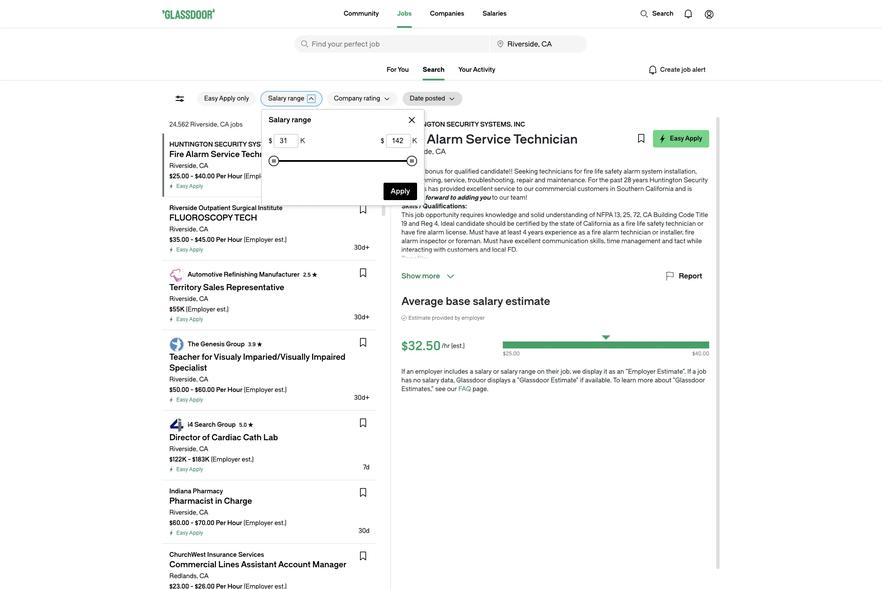 Task type: locate. For each thing, give the bounding box(es) containing it.
ca right 72,
[[643, 212, 652, 219]]

report
[[679, 272, 703, 281]]

more
[[423, 272, 440, 281], [638, 377, 654, 385]]

(employer for riverside, ca $50.00 - $60.00 per hour (employer est.)
[[244, 387, 273, 394]]

systems, inside jobs list element
[[248, 141, 280, 149]]

a up skills, on the top right of the page
[[587, 229, 591, 237]]

more down "employer in the bottom right of the page
[[638, 377, 654, 385]]

skills,
[[590, 238, 606, 245]]

search
[[653, 10, 674, 17], [423, 66, 445, 74], [195, 422, 216, 429]]

hour for $60.00
[[228, 387, 243, 394]]

hour inside riverside, ca $50.00 - $60.00 per hour (employer est.)
[[228, 387, 243, 394]]

1 vertical spatial for
[[588, 177, 598, 184]]

★ for automotive refinishing manufacturer
[[312, 272, 318, 278]]

1 horizontal spatial more
[[638, 377, 654, 385]]

estimates,"
[[402, 386, 434, 393]]

None field
[[295, 35, 490, 53], [490, 35, 587, 53], [274, 134, 299, 148], [386, 134, 411, 148], [274, 134, 299, 148], [386, 134, 411, 148]]

0 horizontal spatial "glassdoor
[[517, 377, 550, 385]]

1 vertical spatial the
[[550, 220, 559, 228]]

0 horizontal spatial $
[[269, 137, 273, 145]]

riverside, inside riverside, ca $50.00 - $60.00 per hour (employer est.)
[[169, 376, 198, 384]]

1 horizontal spatial years
[[633, 177, 649, 184]]

their
[[547, 369, 560, 376]]

- for $45.00
[[191, 237, 194, 244]]

- for $70.00
[[191, 520, 194, 528]]

0 horizontal spatial excellent
[[467, 186, 493, 193]]

time
[[607, 238, 620, 245]]

search link
[[423, 66, 445, 81]]

1 vertical spatial systems,
[[248, 141, 280, 149]]

to up team!
[[517, 186, 523, 193]]

25,
[[624, 212, 632, 219]]

★ inside automotive refinishing manufacturer 2.5 ★
[[312, 272, 318, 278]]

and up certified
[[519, 212, 530, 219]]

0 vertical spatial by
[[542, 220, 548, 228]]

riverside, up $122k
[[169, 446, 198, 454]]

pharmacy
[[193, 488, 223, 496]]

- for $183k
[[188, 457, 191, 464]]

1 slider from the left
[[269, 156, 279, 166]]

- right the $50.00
[[191, 387, 194, 394]]

apply up i4 on the bottom left
[[189, 397, 203, 403]]

0 horizontal spatial huntington
[[169, 141, 213, 149]]

2 horizontal spatial our
[[524, 186, 534, 193]]

riverside, for riverside, ca $60.00 - $70.00 per hour (employer est.)
[[169, 510, 198, 517]]

ca inside riverside, ca $55k (employer est.)
[[199, 296, 208, 303]]

0 horizontal spatial by
[[455, 315, 461, 322]]

(employer inside riverside, ca $60.00 - $70.00 per hour (employer est.)
[[244, 520, 273, 528]]

0 horizontal spatial search
[[195, 422, 216, 429]]

hour inside the riverside, ca $35.00 - $45.00 per hour (employer est.)
[[228, 237, 243, 244]]

per inside riverside, ca $60.00 - $70.00 per hour (employer est.)
[[216, 520, 226, 528]]

job
[[415, 212, 425, 219], [698, 369, 707, 376]]

technician down code
[[666, 220, 696, 228]]

0 horizontal spatial for
[[445, 168, 453, 176]]

0 vertical spatial years
[[633, 177, 649, 184]]

job,
[[561, 369, 572, 376]]

sign on bonus for qualified candidate!! seeking technicians for fire life safety alarm system installation, programming, service, troubleshooting, repair and maintenance. for the past 28 years huntington security systems has provided excellent service to our commmercial customers in southern california and is looking forward to adding you to our team! skills / qualifications: this job opportunity requires knowledge and solid understanding of nfpa 13, 25, 72, ca building code title 19 and reg 4. ideal candidate should be certified by the state of california as a fire life safety technician or have fire alarm license. must have at least 4 years experience as a fire alarm technician or installer, fire alarm inspector or foreman. must have excellent communication skills, time management and tact while interacting with customers and local fd. benefits:
[[402, 168, 709, 263]]

2 horizontal spatial ★
[[312, 272, 318, 278]]

easy apply inside button
[[671, 135, 703, 142]]

automotive refinishing manufacturer 2.5 ★
[[188, 271, 318, 279]]

ca for riverside, ca $122k - $183k (employer est.)
[[199, 446, 208, 454]]

ca down alarm
[[436, 148, 446, 156]]

riverside, inside riverside, ca $55k (employer est.)
[[169, 296, 198, 303]]

1 vertical spatial employer
[[416, 369, 443, 376]]

group
[[226, 341, 245, 349], [217, 422, 236, 429]]

huntington inside huntington security systems, inc fire alarm service technician riverside, ca
[[402, 121, 445, 129]]

1 horizontal spatial $60.00
[[195, 387, 215, 394]]

0 horizontal spatial more
[[423, 272, 440, 281]]

2 vertical spatial search
[[195, 422, 216, 429]]

1 vertical spatial our
[[500, 194, 509, 202]]

inc inside jobs list element
[[282, 141, 293, 149]]

inc for huntington security systems, inc
[[282, 141, 293, 149]]

easy apply for riverside, ca $35.00 - $45.00 per hour (employer est.)
[[176, 247, 203, 253]]

open filter menu image
[[175, 94, 185, 104]]

california down huntington
[[646, 186, 674, 193]]

ca up $183k
[[199, 446, 208, 454]]

0 vertical spatial has
[[428, 186, 439, 193]]

riverside, inside the riverside, ca $35.00 - $45.00 per hour (employer est.)
[[169, 226, 198, 234]]

1 horizontal spatial ★
[[257, 342, 262, 348]]

for up service,
[[445, 168, 453, 176]]

1 horizontal spatial by
[[542, 220, 548, 228]]

1 horizontal spatial $25.00
[[503, 351, 520, 357]]

posted
[[425, 95, 445, 102]]

1 horizontal spatial systems,
[[481, 121, 513, 129]]

and right 19
[[409, 220, 420, 228]]

huntington down "24,562"
[[169, 141, 213, 149]]

salaries
[[483, 10, 507, 17]]

easy up the churchwest
[[176, 531, 188, 537]]

more inside dropdown button
[[423, 272, 440, 281]]

huntington inside jobs list element
[[169, 141, 213, 149]]

1 for from the left
[[445, 168, 453, 176]]

0 horizontal spatial $40.00
[[195, 173, 215, 180]]

0 horizontal spatial ★
[[248, 423, 253, 429]]

have down 19
[[402, 229, 416, 237]]

1 vertical spatial life
[[637, 220, 646, 228]]

easy for riverside, ca $25.00 - $40.00 per hour (employer est.)
[[176, 183, 188, 190]]

24,562
[[169, 121, 189, 129]]

fire
[[584, 168, 594, 176], [626, 220, 636, 228], [417, 229, 426, 237], [592, 229, 602, 237], [686, 229, 695, 237]]

0 horizontal spatial technician
[[621, 229, 651, 237]]

hour inside 'riverside, ca $25.00 - $40.00 per hour (employer est.)'
[[228, 173, 243, 180]]

the genesis group 3.9 ★
[[188, 341, 262, 349]]

per inside riverside, ca $50.00 - $60.00 per hour (employer est.)
[[216, 387, 226, 394]]

2 $ from the left
[[381, 137, 385, 145]]

0 horizontal spatial if
[[402, 369, 405, 376]]

job inside sign on bonus for qualified candidate!! seeking technicians for fire life safety alarm system installation, programming, service, troubleshooting, repair and maintenance. for the past 28 years huntington security systems has provided excellent service to our commmercial customers in southern california and is looking forward to adding you to our team! skills / qualifications: this job opportunity requires knowledge and solid understanding of nfpa 13, 25, 72, ca building code title 19 and reg 4. ideal candidate should be certified by the state of california as a fire life safety technician or have fire alarm license. must have at least 4 years experience as a fire alarm technician or installer, fire alarm inspector or foreman. must have excellent communication skills, time management and tact while interacting with customers and local fd. benefits:
[[415, 212, 425, 219]]

per
[[216, 173, 226, 180], [216, 237, 226, 244], [216, 387, 226, 394], [216, 520, 226, 528]]

more right 'show'
[[423, 272, 440, 281]]

apply for riverside, ca $122k - $183k (employer est.)
[[189, 467, 203, 473]]

1 vertical spatial inc
[[282, 141, 293, 149]]

★ for the genesis group
[[257, 342, 262, 348]]

$55k
[[169, 306, 185, 314]]

1 vertical spatial more
[[638, 377, 654, 385]]

ca inside sign on bonus for qualified candidate!! seeking technicians for fire life safety alarm system installation, programming, service, troubleshooting, repair and maintenance. for the past 28 years huntington security systems has provided excellent service to our commmercial customers in southern california and is looking forward to adding you to our team! skills / qualifications: this job opportunity requires knowledge and solid understanding of nfpa 13, 25, 72, ca building code title 19 and reg 4. ideal candidate should be certified by the state of california as a fire life safety technician or have fire alarm license. must have at least 4 years experience as a fire alarm technician or installer, fire alarm inspector or foreman. must have excellent communication skills, time management and tact while interacting with customers and local fd. benefits:
[[643, 212, 652, 219]]

salary
[[473, 296, 503, 308], [475, 369, 492, 376], [501, 369, 518, 376], [423, 377, 440, 385]]

job inside if an employer includes a salary or salary range on their job, we display it as an "employer estimate".  if a job has no salary data, glassdoor displays a "glassdoor estimate" if available.  to learn more about "glassdoor estimates," see our
[[698, 369, 707, 376]]

1 vertical spatial has
[[402, 377, 412, 385]]

$25.00 up "riverside"
[[169, 173, 189, 180]]

your activity
[[459, 66, 496, 74]]

2 vertical spatial our
[[447, 386, 457, 393]]

salary up the glassdoor
[[475, 369, 492, 376]]

0 vertical spatial range
[[288, 95, 305, 102]]

(employer right $183k
[[211, 457, 240, 464]]

security inside jobs list element
[[215, 141, 247, 149]]

systems, for huntington security systems, inc fire alarm service technician riverside, ca
[[481, 121, 513, 129]]

0 vertical spatial more
[[423, 272, 440, 281]]

salary range right only
[[268, 95, 305, 102]]

must down candidate
[[470, 229, 484, 237]]

past
[[611, 177, 623, 184]]

riverside, up the $50.00
[[169, 376, 198, 384]]

at
[[501, 229, 506, 237]]

we
[[573, 369, 581, 376]]

easy apply for riverside, ca $122k - $183k (employer est.)
[[176, 467, 203, 473]]

community
[[344, 10, 379, 17]]

0 horizontal spatial safety
[[605, 168, 623, 176]]

or up "displays"
[[494, 369, 500, 376]]

a up the glassdoor
[[470, 369, 474, 376]]

"glassdoor
[[517, 377, 550, 385], [673, 377, 706, 385]]

for inside sign on bonus for qualified candidate!! seeking technicians for fire life safety alarm system installation, programming, service, troubleshooting, repair and maintenance. for the past 28 years huntington security systems has provided excellent service to our commmercial customers in southern california and is looking forward to adding you to our team! skills / qualifications: this job opportunity requires knowledge and solid understanding of nfpa 13, 25, 72, ca building code title 19 and reg 4. ideal candidate should be certified by the state of california as a fire life safety technician or have fire alarm license. must have at least 4 years experience as a fire alarm technician or installer, fire alarm inspector or foreman. must have excellent communication skills, time management and tact while interacting with customers and local fd. benefits:
[[588, 177, 598, 184]]

ca inside riverside, ca $50.00 - $60.00 per hour (employer est.)
[[199, 376, 208, 384]]

easy apply for riverside, ca $25.00 - $40.00 per hour (employer est.)
[[176, 183, 203, 190]]

1 vertical spatial technician
[[621, 229, 651, 237]]

company rating
[[334, 95, 381, 102]]

fire up skills, on the top right of the page
[[592, 229, 602, 237]]

of left nfpa
[[590, 212, 595, 219]]

group for the genesis group
[[226, 341, 245, 349]]

(employer inside riverside, ca $50.00 - $60.00 per hour (employer est.)
[[244, 387, 273, 394]]

to right you
[[492, 194, 498, 202]]

a right estimate".
[[693, 369, 697, 376]]

0 horizontal spatial has
[[402, 377, 412, 385]]

or left 'installer,'
[[653, 229, 659, 237]]

service
[[466, 132, 511, 147]]

easy down '$35.00'
[[176, 247, 188, 253]]

display
[[583, 369, 603, 376]]

per inside 'riverside, ca $25.00 - $40.00 per hour (employer est.)'
[[216, 173, 226, 180]]

group for i4 search group
[[217, 422, 236, 429]]

ca inside riverside, ca $60.00 - $70.00 per hour (employer est.)
[[199, 510, 208, 517]]

easy up "riverside"
[[176, 183, 188, 190]]

per for $45.00
[[216, 237, 226, 244]]

0 vertical spatial security
[[447, 121, 479, 129]]

1 horizontal spatial for
[[575, 168, 583, 176]]

0 horizontal spatial our
[[447, 386, 457, 393]]

if right estimate".
[[688, 369, 692, 376]]

our inside if an employer includes a salary or salary range on their job, we display it as an "employer estimate".  if a job has no salary data, glassdoor displays a "glassdoor estimate" if available.  to learn more about "glassdoor estimates," see our
[[447, 386, 457, 393]]

0 vertical spatial job
[[415, 212, 425, 219]]

24,562 riverside, ca jobs
[[169, 121, 243, 129]]

(employer inside 'riverside, ca $25.00 - $40.00 per hour (employer est.)'
[[244, 173, 273, 180]]

ca inside 'riverside, ca $25.00 - $40.00 per hour (employer est.)'
[[199, 163, 208, 170]]

riverside, down fire
[[402, 148, 434, 156]]

ca for riverside, ca $35.00 - $45.00 per hour (employer est.)
[[199, 226, 208, 234]]

$60.00 right the $50.00
[[195, 387, 215, 394]]

2 vertical spatial 30d+
[[354, 395, 370, 402]]

1 horizontal spatial if
[[688, 369, 692, 376]]

customers down foreman.
[[448, 247, 479, 254]]

1 horizontal spatial job
[[698, 369, 707, 376]]

apply up "riverside"
[[189, 183, 203, 190]]

0 vertical spatial salary range
[[268, 95, 305, 102]]

0 horizontal spatial life
[[595, 168, 604, 176]]

- inside riverside, ca $122k - $183k (employer est.)
[[188, 457, 191, 464]]

huntington for huntington security systems, inc
[[169, 141, 213, 149]]

range inside if an employer includes a salary or salary range on their job, we display it as an "employer estimate".  if a job has no salary data, glassdoor displays a "glassdoor estimate" if available.  to learn more about "glassdoor estimates," see our
[[519, 369, 536, 376]]

institute
[[258, 205, 283, 212]]

(employer up services
[[244, 520, 273, 528]]

- inside riverside, ca $50.00 - $60.00 per hour (employer est.)
[[191, 387, 194, 394]]

easy apply up "riverside"
[[176, 183, 203, 190]]

★ inside the genesis group 3.9 ★
[[257, 342, 262, 348]]

(employer inside the riverside, ca $35.00 - $45.00 per hour (employer est.)
[[244, 237, 273, 244]]

and right repair
[[535, 177, 546, 184]]

search button
[[636, 5, 678, 23]]

security inside huntington security systems, inc fire alarm service technician riverside, ca
[[447, 121, 479, 129]]

has
[[428, 186, 439, 193], [402, 377, 412, 385]]

$40.00
[[195, 173, 215, 180], [693, 351, 710, 357]]

riverside, down "24,562"
[[169, 163, 198, 170]]

southern
[[617, 186, 645, 193]]

churchwest insurance services
[[169, 552, 264, 559]]

Search location field
[[490, 35, 587, 53]]

per right $45.00
[[216, 237, 226, 244]]

have
[[402, 229, 416, 237], [486, 229, 499, 237], [500, 238, 514, 245]]

7d
[[363, 464, 370, 472]]

salary range down salary range popup button
[[269, 116, 311, 124]]

commmercial
[[536, 186, 576, 193]]

huntington for huntington security systems, inc fire alarm service technician riverside, ca
[[402, 121, 445, 129]]

0 vertical spatial technician
[[666, 220, 696, 228]]

- inside 'riverside, ca $25.00 - $40.00 per hour (employer est.)'
[[191, 173, 194, 180]]

ca inside riverside, ca $122k - $183k (employer est.)
[[199, 446, 208, 454]]

riverside, inside riverside, ca $60.00 - $70.00 per hour (employer est.)
[[169, 510, 198, 517]]

★ for i4 search group
[[248, 423, 253, 429]]

have down at on the right of the page
[[500, 238, 514, 245]]

est.) inside riverside, ca $55k (employer est.)
[[217, 306, 229, 314]]

per up riverside outpatient surgical institute
[[216, 173, 226, 180]]

a right "displays"
[[513, 377, 516, 385]]

easy apply down $70.00
[[176, 531, 203, 537]]

title
[[696, 212, 709, 219]]

0 vertical spatial $60.00
[[195, 387, 215, 394]]

ca down "huntington security systems, inc"
[[199, 163, 208, 170]]

1 horizontal spatial on
[[538, 369, 545, 376]]

2 vertical spatial ★
[[248, 423, 253, 429]]

2 vertical spatial as
[[609, 369, 616, 376]]

candidate
[[456, 220, 485, 228]]

0 vertical spatial california
[[646, 186, 674, 193]]

for
[[387, 66, 397, 74], [588, 177, 598, 184]]

(employer up "institute"
[[244, 173, 273, 180]]

1 vertical spatial search
[[423, 66, 445, 74]]

0 vertical spatial of
[[590, 212, 595, 219]]

$60.00 inside riverside, ca $50.00 - $60.00 per hour (employer est.)
[[195, 387, 215, 394]]

huntington security systems, inc fire alarm service technician riverside, ca
[[402, 121, 578, 156]]

or inside if an employer includes a salary or salary range on their job, we display it as an "employer estimate".  if a job has no salary data, glassdoor displays a "glassdoor estimate" if available.  to learn more about "glassdoor estimates," see our
[[494, 369, 500, 376]]

0 horizontal spatial security
[[215, 141, 247, 149]]

of right state
[[576, 220, 582, 228]]

activity
[[473, 66, 496, 74]]

1 horizontal spatial our
[[500, 194, 509, 202]]

1 vertical spatial must
[[484, 238, 498, 245]]

per inside the riverside, ca $35.00 - $45.00 per hour (employer est.)
[[216, 237, 226, 244]]

$35.00
[[169, 237, 189, 244]]

0 vertical spatial inc
[[514, 121, 526, 129]]

systems
[[402, 186, 427, 193]]

ca inside the riverside, ca $35.00 - $45.00 per hour (employer est.)
[[199, 226, 208, 234]]

salary up "displays"
[[501, 369, 518, 376]]

easy apply for riverside, ca $50.00 - $60.00 per hour (employer est.)
[[176, 397, 203, 403]]

(employer inside riverside, ca $55k (employer est.)
[[186, 306, 215, 314]]

★ right 5.0
[[248, 423, 253, 429]]

base
[[446, 296, 471, 308]]

technician up management
[[621, 229, 651, 237]]

apply down $70.00
[[189, 531, 203, 537]]

0 horizontal spatial slider
[[269, 156, 279, 166]]

hour for $45.00
[[228, 237, 243, 244]]

must up local
[[484, 238, 498, 245]]

for left past
[[588, 177, 598, 184]]

$183k
[[192, 457, 210, 464]]

by down base
[[455, 315, 461, 322]]

state
[[561, 220, 575, 228]]

- inside riverside, ca $60.00 - $70.00 per hour (employer est.)
[[191, 520, 194, 528]]

page.
[[473, 386, 489, 393]]

as up communication
[[579, 229, 586, 237]]

ca for riverside, ca $60.00 - $70.00 per hour (employer est.)
[[199, 510, 208, 517]]

more inside if an employer includes a salary or salary range on their job, we display it as an "employer estimate".  if a job has no salary data, glassdoor displays a "glassdoor estimate" if available.  to learn more about "glassdoor estimates," see our
[[638, 377, 654, 385]]

est.) for riverside, ca $50.00 - $60.00 per hour (employer est.)
[[275, 387, 287, 394]]

★ inside i4 search group 5.0 ★
[[248, 423, 253, 429]]

inc
[[514, 121, 526, 129], [282, 141, 293, 149]]

0 vertical spatial systems,
[[481, 121, 513, 129]]

riverside outpatient surgical institute
[[169, 205, 283, 212]]

1 horizontal spatial have
[[486, 229, 499, 237]]

excellent
[[467, 186, 493, 193], [515, 238, 541, 245]]

redlands, ca
[[169, 573, 209, 581]]

ca for riverside, ca $50.00 - $60.00 per hour (employer est.)
[[199, 376, 208, 384]]

as right it
[[609, 369, 616, 376]]

your activity link
[[459, 66, 496, 74]]

0 horizontal spatial systems,
[[248, 141, 280, 149]]

an up no
[[407, 369, 414, 376]]

companies link
[[430, 0, 465, 28]]

and left is
[[676, 186, 686, 193]]

0 vertical spatial employer
[[462, 315, 485, 322]]

sign
[[402, 168, 415, 176]]

est.) inside riverside, ca $50.00 - $60.00 per hour (employer est.)
[[275, 387, 287, 394]]

opportunity
[[426, 212, 459, 219]]

customers left in
[[578, 186, 609, 193]]

provided down service,
[[440, 186, 466, 193]]

"glassdoor down estimate".
[[673, 377, 706, 385]]

1 $ from the left
[[269, 137, 273, 145]]

to up qualifications:
[[450, 194, 456, 202]]

date
[[410, 95, 424, 102]]

$122k
[[169, 457, 187, 464]]

has up forward
[[428, 186, 439, 193]]

easy apply down the $50.00
[[176, 397, 203, 403]]

2 "glassdoor from the left
[[673, 377, 706, 385]]

0 vertical spatial $40.00
[[195, 173, 215, 180]]

0 horizontal spatial $25.00
[[169, 173, 189, 180]]

0 horizontal spatial on
[[416, 168, 424, 176]]

(employer for riverside, ca $35.00 - $45.00 per hour (employer est.)
[[244, 237, 273, 244]]

group left 5.0
[[217, 422, 236, 429]]

2 vertical spatial range
[[519, 369, 536, 376]]

installer,
[[660, 229, 684, 237]]

- up "riverside"
[[191, 173, 194, 180]]

easy up installation,
[[671, 135, 685, 142]]

the up experience
[[550, 220, 559, 228]]

1 vertical spatial by
[[455, 315, 461, 322]]

est.) inside riverside, ca $122k - $183k (employer est.)
[[242, 457, 254, 464]]

1 vertical spatial on
[[538, 369, 545, 376]]

california
[[646, 186, 674, 193], [584, 220, 612, 228]]

excellent down 4
[[515, 238, 541, 245]]

1 horizontal spatial to
[[492, 194, 498, 202]]

0 horizontal spatial the
[[550, 220, 559, 228]]

0 vertical spatial ★
[[312, 272, 318, 278]]

riverside, for riverside, ca $122k - $183k (employer est.)
[[169, 446, 198, 454]]

3 30d+ from the top
[[354, 395, 370, 402]]

(est.)
[[452, 343, 465, 350]]

adding
[[458, 194, 479, 202]]

show more button
[[402, 271, 456, 282]]

is
[[688, 186, 693, 193]]

est.) inside 'riverside, ca $25.00 - $40.00 per hour (employer est.)'
[[275, 173, 287, 180]]

no
[[414, 377, 421, 385]]

community link
[[344, 0, 379, 28]]

"glassdoor down their
[[517, 377, 550, 385]]

0 vertical spatial 30d+
[[354, 244, 370, 252]]

1 horizontal spatial slider
[[407, 156, 417, 166]]

riverside, inside riverside, ca $122k - $183k (employer est.)
[[169, 446, 198, 454]]

employer up no
[[416, 369, 443, 376]]

as down the '13,'
[[613, 220, 620, 228]]

- inside the riverside, ca $35.00 - $45.00 per hour (employer est.)
[[191, 237, 194, 244]]

- for $40.00
[[191, 173, 194, 180]]

salary inside popup button
[[268, 95, 286, 102]]

on up programming,
[[416, 168, 424, 176]]

0 vertical spatial must
[[470, 229, 484, 237]]

slider
[[269, 156, 279, 166], [407, 156, 417, 166]]

hour inside riverside, ca $60.00 - $70.00 per hour (employer est.)
[[227, 520, 242, 528]]

includes
[[444, 369, 469, 376]]

0 horizontal spatial years
[[528, 229, 544, 237]]

per up i4 search group 5.0 ★
[[216, 387, 226, 394]]

0 vertical spatial the
[[600, 177, 609, 184]]

k
[[300, 137, 305, 145], [413, 137, 417, 145]]

years right 28
[[633, 177, 649, 184]]

to
[[517, 186, 523, 193], [450, 194, 456, 202], [492, 194, 498, 202]]

inc inside huntington security systems, inc fire alarm service technician riverside, ca
[[514, 121, 526, 129]]

2 30d+ from the top
[[354, 314, 370, 322]]

0 vertical spatial safety
[[605, 168, 623, 176]]

easy down $55k
[[176, 317, 188, 323]]

salary down salary range popup button
[[269, 116, 290, 124]]

$25.00 inside 'riverside, ca $25.00 - $40.00 per hour (employer est.)'
[[169, 173, 189, 180]]

of
[[590, 212, 595, 219], [576, 220, 582, 228]]

★
[[312, 272, 318, 278], [257, 342, 262, 348], [248, 423, 253, 429]]

easy apply down $55k
[[176, 317, 203, 323]]

riverside, inside huntington security systems, inc fire alarm service technician riverside, ca
[[402, 148, 434, 156]]

ca right "redlands,"
[[200, 573, 209, 581]]

salary range inside popup button
[[268, 95, 305, 102]]

ca up $45.00
[[199, 226, 208, 234]]

riverside, inside 'riverside, ca $25.00 - $40.00 per hour (employer est.)'
[[169, 163, 198, 170]]

est.) inside riverside, ca $60.00 - $70.00 per hour (employer est.)
[[275, 520, 287, 528]]

an up to at the right bottom
[[617, 369, 625, 376]]

ca down genesis
[[199, 376, 208, 384]]

1 horizontal spatial an
[[617, 369, 625, 376]]

apply for riverside, ca $25.00 - $40.00 per hour (employer est.)
[[189, 183, 203, 190]]

available.
[[586, 377, 612, 385]]

on inside if an employer includes a salary or salary range on their job, we display it as an "employer estimate".  if a job has no salary data, glassdoor displays a "glassdoor estimate" if available.  to learn more about "glassdoor estimates," see our
[[538, 369, 545, 376]]

years right 4
[[528, 229, 544, 237]]

systems, inside huntington security systems, inc fire alarm service technician riverside, ca
[[481, 121, 513, 129]]

0 horizontal spatial job
[[415, 212, 425, 219]]

and left local
[[480, 247, 491, 254]]

est.) inside the riverside, ca $35.00 - $45.00 per hour (employer est.)
[[275, 237, 287, 244]]

by inside sign on bonus for qualified candidate!! seeking technicians for fire life safety alarm system installation, programming, service, troubleshooting, repair and maintenance. for the past 28 years huntington security systems has provided excellent service to our commmercial customers in southern california and is looking forward to adding you to our team! skills / qualifications: this job opportunity requires knowledge and solid understanding of nfpa 13, 25, 72, ca building code title 19 and reg 4. ideal candidate should be certified by the state of california as a fire life safety technician or have fire alarm license. must have at least 4 years experience as a fire alarm technician or installer, fire alarm inspector or foreman. must have excellent communication skills, time management and tact while interacting with customers and local fd. benefits:
[[542, 220, 548, 228]]

job right estimate".
[[698, 369, 707, 376]]

easy for riverside, ca $55k (employer est.)
[[176, 317, 188, 323]]

1 vertical spatial job
[[698, 369, 707, 376]]

our down data,
[[447, 386, 457, 393]]

1 horizontal spatial employer
[[462, 315, 485, 322]]

1 horizontal spatial has
[[428, 186, 439, 193]]

apply for riverside, ca $60.00 - $70.00 per hour (employer est.)
[[189, 531, 203, 537]]

0 horizontal spatial employer
[[416, 369, 443, 376]]

(employer for riverside, ca $60.00 - $70.00 per hour (employer est.)
[[244, 520, 273, 528]]



Task type: vqa. For each thing, say whether or not it's contained in the screenshot.
the forward
yes



Task type: describe. For each thing, give the bounding box(es) containing it.
alarm up interacting
[[402, 238, 418, 245]]

only
[[237, 95, 249, 102]]

should
[[486, 220, 506, 228]]

2 horizontal spatial have
[[500, 238, 514, 245]]

none field search location
[[490, 35, 587, 53]]

1 vertical spatial $40.00
[[693, 351, 710, 357]]

hour for $40.00
[[228, 173, 243, 180]]

and down 'installer,'
[[663, 238, 673, 245]]

riverside, for riverside, ca $35.00 - $45.00 per hour (employer est.)
[[169, 226, 198, 234]]

salary right base
[[473, 296, 503, 308]]

easy apply for riverside, ca $55k (employer est.)
[[176, 317, 203, 323]]

date posted button
[[403, 92, 445, 106]]

the genesis group logo image
[[170, 338, 184, 352]]

forward
[[425, 194, 449, 202]]

0 vertical spatial excellent
[[467, 186, 493, 193]]

fire
[[402, 132, 425, 147]]

qualifications:
[[423, 203, 467, 210]]

easy for riverside, ca $122k - $183k (employer est.)
[[176, 467, 188, 473]]

communication
[[543, 238, 589, 245]]

1 vertical spatial as
[[579, 229, 586, 237]]

salary up see at the bottom of the page
[[423, 377, 440, 385]]

5.0
[[239, 423, 247, 429]]

2 if from the left
[[688, 369, 692, 376]]

apply up installation,
[[686, 135, 703, 142]]

solid
[[531, 212, 545, 219]]

- for $60.00
[[191, 387, 194, 394]]

with
[[434, 247, 446, 254]]

none field "search keyword"
[[295, 35, 490, 53]]

alarm up 28
[[624, 168, 641, 176]]

search inside button
[[653, 10, 674, 17]]

est.) for riverside, ca $60.00 - $70.00 per hour (employer est.)
[[275, 520, 287, 528]]

2 k from the left
[[413, 137, 417, 145]]

hour for $70.00
[[227, 520, 242, 528]]

show more
[[402, 272, 440, 281]]

19
[[402, 220, 407, 228]]

easy apply only
[[204, 95, 249, 102]]

jobs list element
[[163, 134, 382, 590]]

building
[[654, 212, 678, 219]]

candidate!!
[[481, 168, 513, 176]]

ca left the jobs
[[220, 121, 229, 129]]

huntington
[[650, 177, 683, 184]]

1 horizontal spatial excellent
[[515, 238, 541, 245]]

troubleshooting,
[[468, 177, 516, 184]]

0 horizontal spatial for
[[387, 66, 397, 74]]

easy apply only button
[[197, 92, 256, 106]]

code
[[679, 212, 695, 219]]

$45.00
[[195, 237, 215, 244]]

72,
[[634, 212, 642, 219]]

"employer
[[626, 369, 656, 376]]

1 vertical spatial $25.00
[[503, 351, 520, 357]]

search inside jobs list element
[[195, 422, 216, 429]]

i4 search group logo image
[[170, 419, 184, 433]]

30d+ for the genesis group
[[354, 395, 370, 402]]

fire down the reg
[[417, 229, 426, 237]]

faq
[[459, 386, 471, 393]]

0 vertical spatial as
[[613, 220, 620, 228]]

report button
[[665, 271, 703, 282]]

ideal
[[441, 220, 455, 228]]

displays
[[488, 377, 511, 385]]

about
[[655, 377, 672, 385]]

faq page.
[[459, 386, 489, 393]]

salaries link
[[483, 0, 507, 28]]

manufacturer
[[259, 271, 300, 279]]

30d+ for automotive refinishing manufacturer
[[354, 314, 370, 322]]

for you
[[387, 66, 409, 74]]

company
[[334, 95, 362, 102]]

riverside, ca $122k - $183k (employer est.)
[[169, 446, 254, 464]]

to
[[614, 377, 621, 385]]

management
[[622, 238, 661, 245]]

your
[[459, 66, 472, 74]]

close dropdown image
[[407, 115, 417, 125]]

understanding
[[546, 212, 588, 219]]

alarm down 4. in the top of the page
[[428, 229, 445, 237]]

0 vertical spatial customers
[[578, 186, 609, 193]]

show
[[402, 272, 421, 281]]

systems, for huntington security systems, inc
[[248, 141, 280, 149]]

security for huntington security systems, inc
[[215, 141, 247, 149]]

average
[[402, 296, 444, 308]]

/hr
[[442, 343, 450, 350]]

glassdoor
[[457, 377, 486, 385]]

apply left only
[[219, 95, 236, 102]]

riverside, for riverside, ca $55k (employer est.)
[[169, 296, 198, 303]]

30d
[[359, 528, 370, 536]]

as inside if an employer includes a salary or salary range on their job, we display it as an "employer estimate".  if a job has no salary data, glassdoor displays a "glassdoor estimate" if available.  to learn more about "glassdoor estimates," see our
[[609, 369, 616, 376]]

easy apply button
[[654, 130, 710, 148]]

est.) for riverside, ca $25.00 - $40.00 per hour (employer est.)
[[275, 173, 287, 180]]

riverside, ca $55k (employer est.)
[[169, 296, 229, 314]]

jobs
[[231, 121, 243, 129]]

0 horizontal spatial to
[[450, 194, 456, 202]]

genesis
[[201, 341, 225, 349]]

least
[[508, 229, 522, 237]]

1 horizontal spatial of
[[590, 212, 595, 219]]

0 vertical spatial life
[[595, 168, 604, 176]]

apply for riverside, ca $50.00 - $60.00 per hour (employer est.)
[[189, 397, 203, 403]]

easy for riverside, ca $50.00 - $60.00 per hour (employer est.)
[[176, 397, 188, 403]]

28
[[624, 177, 632, 184]]

estimate
[[506, 296, 551, 308]]

1 vertical spatial range
[[292, 116, 311, 124]]

2 an from the left
[[617, 369, 625, 376]]

alarm up time
[[603, 229, 620, 237]]

system
[[642, 168, 663, 176]]

while
[[687, 238, 703, 245]]

estimate
[[409, 315, 431, 322]]

1 horizontal spatial the
[[600, 177, 609, 184]]

riverside, ca $25.00 - $40.00 per hour (employer est.)
[[169, 163, 287, 180]]

certified
[[516, 220, 540, 228]]

company rating button
[[327, 92, 381, 106]]

(employer for riverside, ca $25.00 - $40.00 per hour (employer est.)
[[244, 173, 273, 180]]

see
[[436, 386, 446, 393]]

provided inside sign on bonus for qualified candidate!! seeking technicians for fire life safety alarm system installation, programming, service, troubleshooting, repair and maintenance. for the past 28 years huntington security systems has provided excellent service to our commmercial customers in southern california and is looking forward to adding you to our team! skills / qualifications: this job opportunity requires knowledge and solid understanding of nfpa 13, 25, 72, ca building code title 19 and reg 4. ideal candidate should be certified by the state of california as a fire life safety technician or have fire alarm license. must have at least 4 years experience as a fire alarm technician or installer, fire alarm inspector or foreman. must have excellent communication skills, time management and tact while interacting with customers and local fd. benefits:
[[440, 186, 466, 193]]

or down license.
[[449, 238, 455, 245]]

security for huntington security systems, inc fire alarm service technician riverside, ca
[[447, 121, 479, 129]]

0 horizontal spatial have
[[402, 229, 416, 237]]

has inside if an employer includes a salary or salary range on their job, we display it as an "employer estimate".  if a job has no salary data, glassdoor displays a "glassdoor estimate" if available.  to learn more about "glassdoor estimates," see our
[[402, 377, 412, 385]]

0 horizontal spatial of
[[576, 220, 582, 228]]

1 horizontal spatial technician
[[666, 220, 696, 228]]

fire down 25,
[[626, 220, 636, 228]]

average base salary estimate
[[402, 296, 551, 308]]

1 k from the left
[[300, 137, 305, 145]]

ca inside huntington security systems, inc fire alarm service technician riverside, ca
[[436, 148, 446, 156]]

range inside popup button
[[288, 95, 305, 102]]

ca for redlands, ca
[[200, 573, 209, 581]]

easy for riverside, ca $35.00 - $45.00 per hour (employer est.)
[[176, 247, 188, 253]]

technicians
[[540, 168, 573, 176]]

1 vertical spatial salary range
[[269, 116, 311, 124]]

experience
[[545, 229, 577, 237]]

$60.00 inside riverside, ca $60.00 - $70.00 per hour (employer est.)
[[169, 520, 189, 528]]

maintenance.
[[547, 177, 587, 184]]

1 30d+ from the top
[[354, 244, 370, 252]]

redlands,
[[169, 573, 198, 581]]

riverside, for riverside, ca $25.00 - $40.00 per hour (employer est.)
[[169, 163, 198, 170]]

service,
[[444, 177, 467, 184]]

fire up maintenance.
[[584, 168, 594, 176]]

per for $40.00
[[216, 173, 226, 180]]

est.) for riverside, ca $35.00 - $45.00 per hour (employer est.)
[[275, 237, 287, 244]]

$40.00 inside 'riverside, ca $25.00 - $40.00 per hour (employer est.)'
[[195, 173, 215, 180]]

benefits:
[[402, 255, 429, 263]]

automotive refinishing manufacturer logo image
[[170, 268, 184, 282]]

2 slider from the left
[[407, 156, 417, 166]]

1 vertical spatial safety
[[647, 220, 665, 228]]

1 vertical spatial years
[[528, 229, 544, 237]]

on inside sign on bonus for qualified candidate!! seeking technicians for fire life safety alarm system installation, programming, service, troubleshooting, repair and maintenance. for the past 28 years huntington security systems has provided excellent service to our commmercial customers in southern california and is looking forward to adding you to our team! skills / qualifications: this job opportunity requires knowledge and solid understanding of nfpa 13, 25, 72, ca building code title 19 and reg 4. ideal candidate should be certified by the state of california as a fire life safety technician or have fire alarm license. must have at least 4 years experience as a fire alarm technician or installer, fire alarm inspector or foreman. must have excellent communication skills, time management and tact while interacting with customers and local fd. benefits:
[[416, 168, 424, 176]]

the
[[188, 341, 199, 349]]

apply for riverside, ca $55k (employer est.)
[[189, 317, 203, 323]]

indiana pharmacy
[[169, 488, 223, 496]]

insurance
[[207, 552, 237, 559]]

easy for riverside, ca $60.00 - $70.00 per hour (employer est.)
[[176, 531, 188, 537]]

installation,
[[665, 168, 697, 176]]

1 an from the left
[[407, 369, 414, 376]]

per for $60.00
[[216, 387, 226, 394]]

surgical
[[232, 205, 257, 212]]

apply for riverside, ca $35.00 - $45.00 per hour (employer est.)
[[189, 247, 203, 253]]

1 vertical spatial provided
[[432, 315, 454, 322]]

riverside, right "24,562"
[[190, 121, 219, 129]]

refinishing
[[224, 271, 258, 279]]

churchwest
[[169, 552, 206, 559]]

1 vertical spatial salary
[[269, 116, 290, 124]]

riverside, for riverside, ca $50.00 - $60.00 per hour (employer est.)
[[169, 376, 198, 384]]

easy apply for riverside, ca $60.00 - $70.00 per hour (employer est.)
[[176, 531, 203, 537]]

1 horizontal spatial california
[[646, 186, 674, 193]]

employer inside if an employer includes a salary or salary range on their job, we display it as an "employer estimate".  if a job has no salary data, glassdoor displays a "glassdoor estimate" if available.  to learn more about "glassdoor estimates," see our
[[416, 369, 443, 376]]

learn
[[622, 377, 637, 385]]

ca for riverside, ca $55k (employer est.)
[[199, 296, 208, 303]]

2 horizontal spatial to
[[517, 186, 523, 193]]

easy up "24,562 riverside, ca jobs" on the top left of the page
[[204, 95, 218, 102]]

estimate"
[[551, 377, 579, 385]]

automotive
[[188, 271, 223, 279]]

requires
[[461, 212, 484, 219]]

a down 25,
[[622, 220, 625, 228]]

inc for huntington security systems, inc fire alarm service technician riverside, ca
[[514, 121, 526, 129]]

1 if from the left
[[402, 369, 405, 376]]

qualified
[[455, 168, 479, 176]]

fire up while
[[686, 229, 695, 237]]

rating
[[364, 95, 381, 102]]

0 vertical spatial our
[[524, 186, 534, 193]]

1 "glassdoor from the left
[[517, 377, 550, 385]]

estimate".
[[658, 369, 686, 376]]

in
[[611, 186, 616, 193]]

has inside sign on bonus for qualified candidate!! seeking technicians for fire life safety alarm system installation, programming, service, troubleshooting, repair and maintenance. for the past 28 years huntington security systems has provided excellent service to our commmercial customers in southern california and is looking forward to adding you to our team! skills / qualifications: this job opportunity requires knowledge and solid understanding of nfpa 13, 25, 72, ca building code title 19 and reg 4. ideal candidate should be certified by the state of california as a fire life safety technician or have fire alarm license. must have at least 4 years experience as a fire alarm technician or installer, fire alarm inspector or foreman. must have excellent communication skills, time management and tact while interacting with customers and local fd. benefits:
[[428, 186, 439, 193]]

Search keyword field
[[295, 35, 490, 53]]

3.9
[[248, 342, 256, 348]]

per for $70.00
[[216, 520, 226, 528]]

riverside, ca $35.00 - $45.00 per hour (employer est.)
[[169, 226, 287, 244]]

(employer inside riverside, ca $122k - $183k (employer est.)
[[211, 457, 240, 464]]

repair
[[517, 177, 534, 184]]

2 for from the left
[[575, 168, 583, 176]]

1 vertical spatial customers
[[448, 247, 479, 254]]

ca for riverside, ca $25.00 - $40.00 per hour (employer est.)
[[199, 163, 208, 170]]

1 vertical spatial california
[[584, 220, 612, 228]]

or down the title
[[698, 220, 704, 228]]



